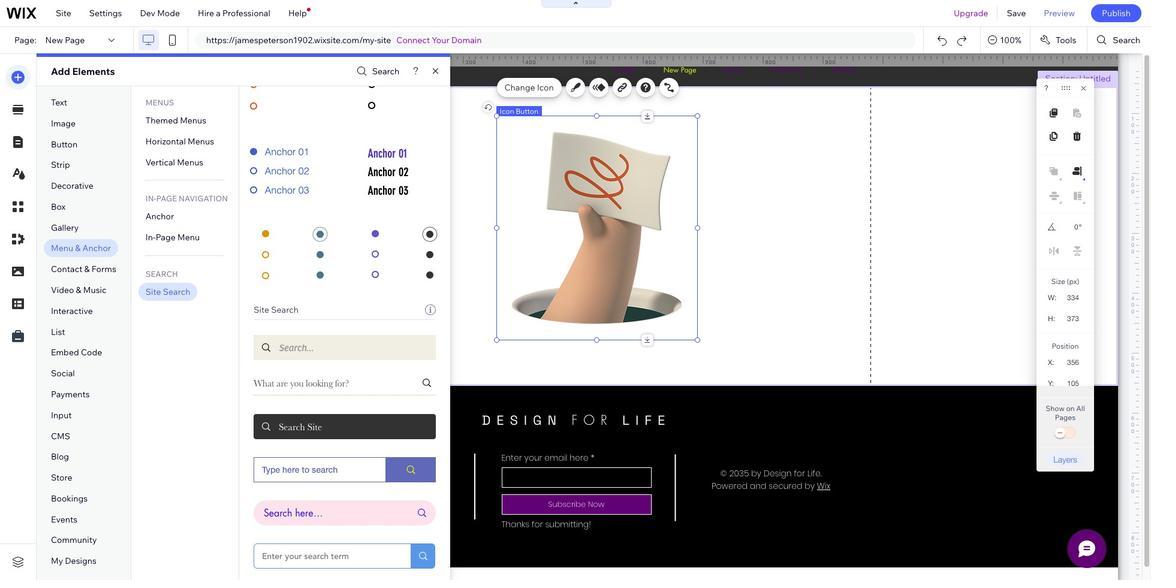 Task type: vqa. For each thing, say whether or not it's contained in the screenshot.
Add Section "Button"
no



Task type: locate. For each thing, give the bounding box(es) containing it.
image
[[51, 118, 76, 129]]

1 vertical spatial page
[[156, 194, 177, 203]]

0 horizontal spatial menu
[[51, 243, 73, 254]]

anchor up forms
[[82, 243, 111, 254]]

1 vertical spatial search button
[[354, 63, 400, 80]]

decorative
[[51, 181, 93, 191]]

button down change icon
[[516, 107, 539, 116]]

page
[[65, 35, 85, 46], [156, 194, 177, 203], [156, 232, 176, 243]]

code
[[81, 347, 102, 358]]

gallery
[[51, 222, 79, 233]]

search button down the publish
[[1088, 27, 1151, 53]]

1 vertical spatial anchor
[[82, 243, 111, 254]]

in- down vertical
[[146, 194, 156, 203]]

tools button
[[1031, 27, 1087, 53]]

2 vertical spatial &
[[76, 285, 81, 296]]

domain
[[451, 35, 482, 46]]

menus down horizontal menus on the top of page
[[177, 157, 203, 168]]

?
[[1045, 84, 1049, 92]]

& for video
[[76, 285, 81, 296]]

& up the contact & forms
[[75, 243, 81, 254]]

icon right change
[[537, 82, 554, 93]]

w:
[[1048, 294, 1057, 302]]

page for in-page menu
[[156, 232, 176, 243]]

1 horizontal spatial site search
[[254, 305, 299, 315]]

menu down gallery on the top left of page
[[51, 243, 73, 254]]

? button
[[1045, 84, 1049, 92]]

events
[[51, 514, 77, 525]]

button
[[516, 107, 539, 116], [51, 139, 78, 150]]

0 horizontal spatial search button
[[354, 63, 400, 80]]

box
[[51, 201, 66, 212]]

on
[[1066, 404, 1075, 413]]

themed menus
[[146, 115, 206, 126]]

x:
[[1048, 359, 1055, 367]]

publish
[[1102, 8, 1131, 19]]

1 vertical spatial icon
[[500, 107, 514, 116]]

search
[[1113, 35, 1140, 46], [372, 66, 400, 77], [146, 269, 178, 279], [163, 287, 190, 297], [271, 305, 299, 315]]

page for in-page navigation
[[156, 194, 177, 203]]

500
[[586, 59, 596, 65]]

new
[[45, 35, 63, 46]]

button down image
[[51, 139, 78, 150]]

0 horizontal spatial site search
[[146, 287, 190, 297]]

video
[[51, 285, 74, 296]]

save
[[1007, 8, 1026, 19]]

& right "video"
[[76, 285, 81, 296]]

& left forms
[[84, 264, 90, 275]]

embed code
[[51, 347, 102, 358]]

navigation
[[179, 194, 228, 203]]

& for menu
[[75, 243, 81, 254]]

0 vertical spatial anchor
[[146, 211, 174, 222]]

social
[[51, 368, 75, 379]]

1 in- from the top
[[146, 194, 156, 203]]

1 horizontal spatial site
[[146, 287, 161, 297]]

menu down the in-page navigation
[[177, 232, 200, 243]]

1 vertical spatial &
[[84, 264, 90, 275]]

menus down themed menus
[[188, 136, 214, 147]]

1 horizontal spatial icon
[[537, 82, 554, 93]]

h:
[[1048, 315, 1055, 323]]

°
[[1079, 223, 1082, 231]]

0 vertical spatial icon
[[537, 82, 554, 93]]

menus up horizontal menus on the top of page
[[180, 115, 206, 126]]

publish button
[[1091, 4, 1142, 22]]

2 horizontal spatial site
[[254, 305, 269, 315]]

0 horizontal spatial button
[[51, 139, 78, 150]]

page left navigation
[[156, 194, 177, 203]]

site
[[56, 8, 71, 19], [146, 287, 161, 297], [254, 305, 269, 315]]

menu
[[177, 232, 200, 243], [51, 243, 73, 254]]

size (px)
[[1051, 277, 1080, 286]]

page for new page
[[65, 35, 85, 46]]

cms
[[51, 431, 70, 442]]

1 vertical spatial button
[[51, 139, 78, 150]]

tools
[[1056, 35, 1077, 46]]

(px)
[[1067, 277, 1080, 286]]

y:
[[1048, 380, 1054, 388]]

anchor
[[146, 211, 174, 222], [82, 243, 111, 254]]

bookings
[[51, 493, 88, 504]]

community
[[51, 535, 97, 546]]

in-
[[146, 194, 156, 203], [146, 232, 156, 243]]

text
[[51, 97, 67, 108]]

in- for in-page menu
[[146, 232, 156, 243]]

input
[[51, 410, 72, 421]]

1 horizontal spatial anchor
[[146, 211, 174, 222]]

preview
[[1044, 8, 1075, 19]]

icon down change
[[500, 107, 514, 116]]

dev
[[140, 8, 155, 19]]

0 vertical spatial site search
[[146, 287, 190, 297]]

icon
[[537, 82, 554, 93], [500, 107, 514, 116]]

hire a professional
[[198, 8, 270, 19]]

menus up themed
[[146, 98, 174, 107]]

page down the in-page navigation
[[156, 232, 176, 243]]

0 vertical spatial search button
[[1088, 27, 1151, 53]]

1 horizontal spatial button
[[516, 107, 539, 116]]

switch
[[1054, 425, 1077, 442]]

site
[[377, 35, 391, 46]]

0 vertical spatial page
[[65, 35, 85, 46]]

1 vertical spatial site
[[146, 287, 161, 297]]

in- down the in-page navigation
[[146, 232, 156, 243]]

professional
[[222, 8, 270, 19]]

menus
[[146, 98, 174, 107], [180, 115, 206, 126], [188, 136, 214, 147], [177, 157, 203, 168]]

& for contact
[[84, 264, 90, 275]]

site search
[[146, 287, 190, 297], [254, 305, 299, 315]]

0 vertical spatial button
[[516, 107, 539, 116]]

preview button
[[1035, 0, 1084, 26]]

2 vertical spatial page
[[156, 232, 176, 243]]

1 vertical spatial in-
[[146, 232, 156, 243]]

700
[[705, 59, 716, 65]]

vertical
[[146, 157, 175, 168]]

0 vertical spatial site
[[56, 8, 71, 19]]

icon button
[[500, 107, 539, 116]]

anchor up in-page menu
[[146, 211, 174, 222]]

payments
[[51, 389, 90, 400]]

elements
[[72, 65, 115, 77]]

themed
[[146, 115, 178, 126]]

pages
[[1055, 413, 1076, 422]]

None text field
[[1063, 219, 1078, 235], [1061, 290, 1084, 306], [1063, 219, 1078, 235], [1061, 290, 1084, 306]]

1 horizontal spatial menu
[[177, 232, 200, 243]]

0 vertical spatial &
[[75, 243, 81, 254]]

0 vertical spatial in-
[[146, 194, 156, 203]]

blog
[[51, 452, 69, 462]]

search button
[[1088, 27, 1151, 53], [354, 63, 400, 80]]

size
[[1051, 277, 1065, 286]]

in-page navigation
[[146, 194, 228, 203]]

page right new
[[65, 35, 85, 46]]

0 horizontal spatial anchor
[[82, 243, 111, 254]]

None text field
[[1061, 311, 1084, 327], [1061, 354, 1084, 371], [1060, 375, 1084, 392], [1061, 311, 1084, 327], [1061, 354, 1084, 371], [1060, 375, 1084, 392]]

all
[[1077, 404, 1085, 413]]

100%
[[1000, 35, 1022, 46]]

contact
[[51, 264, 82, 275]]

2 in- from the top
[[146, 232, 156, 243]]

0 horizontal spatial site
[[56, 8, 71, 19]]

search button down site in the left of the page
[[354, 63, 400, 80]]

dev mode
[[140, 8, 180, 19]]



Task type: describe. For each thing, give the bounding box(es) containing it.
https://jamespeterson1902.wixsite.com/my-site connect your domain
[[206, 35, 482, 46]]

my designs
[[51, 556, 96, 567]]

store
[[51, 473, 72, 483]]

menus for themed menus
[[180, 115, 206, 126]]

my
[[51, 556, 63, 567]]

900
[[825, 59, 836, 65]]

600
[[645, 59, 656, 65]]

music
[[83, 285, 106, 296]]

position
[[1052, 342, 1079, 351]]

section: untitled
[[1045, 73, 1111, 84]]

your
[[432, 35, 450, 46]]

contact & forms
[[51, 264, 116, 275]]

https://jamespeterson1902.wixsite.com/my-
[[206, 35, 377, 46]]

0 horizontal spatial icon
[[500, 107, 514, 116]]

upgrade
[[954, 8, 988, 19]]

change
[[505, 82, 535, 93]]

menu & anchor
[[51, 243, 111, 254]]

layers button
[[1046, 453, 1085, 466]]

show on all pages
[[1046, 404, 1085, 422]]

mode
[[157, 8, 180, 19]]

connect
[[397, 35, 430, 46]]

show
[[1046, 404, 1065, 413]]

video & music
[[51, 285, 106, 296]]

menus for horizontal menus
[[188, 136, 214, 147]]

1 horizontal spatial search button
[[1088, 27, 1151, 53]]

vertical menus
[[146, 157, 203, 168]]

settings
[[89, 8, 122, 19]]

1 vertical spatial site search
[[254, 305, 299, 315]]

horizontal menus
[[146, 136, 214, 147]]

in- for in-page navigation
[[146, 194, 156, 203]]

embed
[[51, 347, 79, 358]]

interactive
[[51, 306, 93, 316]]

change icon
[[505, 82, 554, 93]]

add
[[51, 65, 70, 77]]

section:
[[1045, 73, 1078, 84]]

800
[[765, 59, 776, 65]]

100% button
[[981, 27, 1030, 53]]

layers
[[1054, 455, 1077, 465]]

untitled
[[1079, 73, 1111, 84]]

list
[[51, 327, 65, 337]]

designs
[[65, 556, 96, 567]]

in-page menu
[[146, 232, 200, 243]]

300
[[466, 59, 476, 65]]

add elements
[[51, 65, 115, 77]]

new page
[[45, 35, 85, 46]]

400
[[526, 59, 536, 65]]

strip
[[51, 160, 70, 170]]

a
[[216, 8, 221, 19]]

save button
[[998, 0, 1035, 26]]

menus for vertical menus
[[177, 157, 203, 168]]

horizontal
[[146, 136, 186, 147]]

forms
[[92, 264, 116, 275]]

help
[[288, 8, 307, 19]]

hire
[[198, 8, 214, 19]]

2 vertical spatial site
[[254, 305, 269, 315]]



